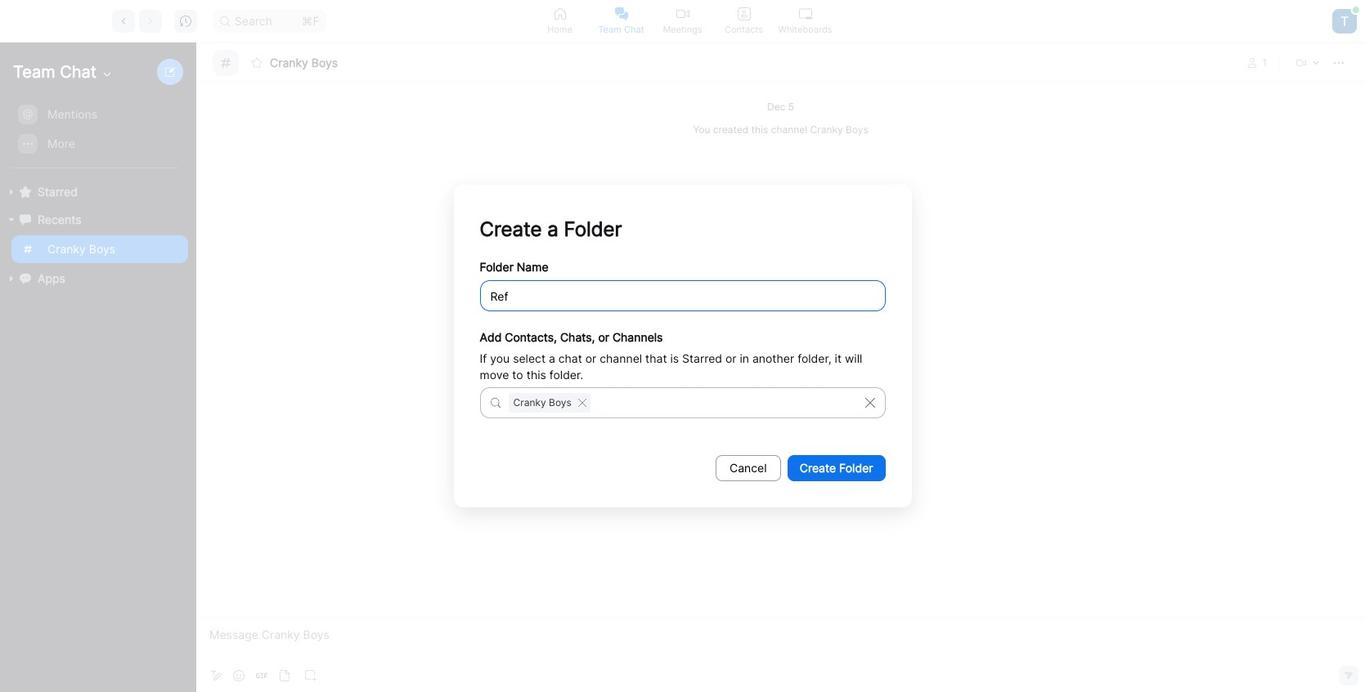 Task type: vqa. For each thing, say whether or not it's contained in the screenshot.
Chevron Down Small icon
no



Task type: locate. For each thing, give the bounding box(es) containing it.
1 vertical spatial create
[[800, 461, 836, 475]]

home small image
[[553, 7, 567, 20]]

close image
[[865, 398, 875, 408], [578, 399, 586, 407], [578, 399, 586, 407]]

None text field
[[594, 395, 597, 412]]

will
[[845, 352, 863, 366]]

you created this channel cranky boys
[[693, 124, 869, 136]]

close image
[[865, 398, 875, 408]]

contacts button
[[713, 0, 775, 42]]

profile image
[[1248, 58, 1258, 67], [1248, 58, 1258, 67]]

1 horizontal spatial create
[[800, 461, 836, 475]]

starred
[[682, 352, 722, 366]]

chat up mentions
[[60, 62, 97, 82]]

created
[[713, 124, 749, 136]]

folder inside button
[[839, 461, 873, 475]]

cranky boys down ⌘f
[[270, 55, 338, 69]]

a
[[548, 218, 559, 241], [549, 352, 555, 366]]

team up mentions
[[13, 62, 55, 82]]

1 vertical spatial folder
[[480, 260, 514, 274]]

team chat up mentions
[[13, 62, 97, 82]]

1 button
[[1241, 53, 1275, 72]]

it
[[835, 352, 842, 366]]

a up the name
[[548, 218, 559, 241]]

1 horizontal spatial team
[[598, 23, 622, 35]]

or right chats, on the left top of page
[[598, 331, 609, 344]]

0 vertical spatial cranky boys
[[270, 55, 338, 69]]

cranky
[[270, 55, 308, 69], [810, 124, 843, 136], [47, 242, 86, 256], [513, 397, 546, 409]]

chat
[[624, 23, 644, 35], [60, 62, 97, 82]]

team right home
[[598, 23, 622, 35]]

this inside add contacts, chats, or channels if you select a chat or channel that is starred or in another folder, it will move to this folder.
[[527, 368, 546, 382]]

1 vertical spatial chat
[[60, 62, 97, 82]]

2 horizontal spatial folder
[[839, 461, 873, 475]]

this down dec
[[751, 124, 768, 136]]

video on image inside meetings button
[[676, 7, 689, 20]]

0 horizontal spatial folder
[[480, 260, 514, 274]]

this down select
[[527, 368, 546, 382]]

whiteboard small image
[[799, 7, 812, 20]]

cranky boys
[[270, 55, 338, 69], [47, 242, 115, 256], [513, 397, 572, 409]]

1 vertical spatial this
[[527, 368, 546, 382]]

add contacts, chats, or channels if you select a chat or channel that is starred or in another folder, it will move to this folder.
[[480, 331, 863, 382]]

screenshot image
[[305, 671, 317, 682], [305, 671, 317, 682]]

a left chat
[[549, 352, 555, 366]]

folder,
[[798, 352, 832, 366]]

1 horizontal spatial chat
[[624, 23, 644, 35]]

create
[[480, 218, 542, 241], [800, 461, 836, 475]]

home small image
[[553, 7, 567, 20]]

profile contact image
[[738, 7, 751, 20], [738, 7, 751, 20]]

or
[[598, 331, 609, 344], [586, 352, 597, 366], [726, 352, 737, 366]]

home
[[547, 23, 573, 35]]

is
[[670, 352, 679, 366]]

0 horizontal spatial channel
[[600, 352, 642, 366]]

create for create folder
[[800, 461, 836, 475]]

1 horizontal spatial or
[[598, 331, 609, 344]]

chevron left small image
[[118, 15, 129, 27]]

online image
[[1353, 6, 1360, 13]]

0 horizontal spatial create
[[480, 218, 542, 241]]

2 vertical spatial folder
[[839, 461, 873, 475]]

if
[[480, 352, 487, 366]]

new image
[[165, 67, 175, 77], [165, 67, 175, 77]]

a inside add contacts, chats, or channels if you select a chat or channel that is starred or in another folder, it will move to this folder.
[[549, 352, 555, 366]]

create folder
[[800, 461, 873, 475]]

create right cancel
[[800, 461, 836, 475]]

0 vertical spatial create
[[480, 218, 542, 241]]

0 vertical spatial folder
[[564, 218, 622, 241]]

contacts
[[725, 23, 763, 35]]

team chat image
[[615, 7, 628, 20], [615, 7, 628, 20]]

channel
[[771, 124, 808, 136], [600, 352, 642, 366]]

team chat button
[[591, 0, 652, 42]]

1 vertical spatial team chat
[[13, 62, 97, 82]]

select
[[513, 352, 546, 366]]

1 horizontal spatial channel
[[771, 124, 808, 136]]

or right chat
[[586, 352, 597, 366]]

magnifier image
[[220, 16, 230, 26]]

1 horizontal spatial team chat
[[598, 23, 644, 35]]

whiteboards button
[[775, 0, 836, 42]]

channel down the 5
[[771, 124, 808, 136]]

1 vertical spatial cranky boys
[[47, 242, 115, 256]]

magnifier image
[[220, 16, 230, 26], [490, 398, 500, 408], [490, 398, 500, 408]]

meetings button
[[652, 0, 713, 42]]

dec 5
[[767, 101, 794, 113]]

chat
[[559, 352, 582, 366]]

1 vertical spatial team
[[13, 62, 55, 82]]

create inside button
[[800, 461, 836, 475]]

1 horizontal spatial cranky boys
[[270, 55, 338, 69]]

2 horizontal spatial or
[[726, 352, 737, 366]]

chats,
[[560, 331, 595, 344]]

team chat
[[598, 23, 644, 35], [13, 62, 97, 82]]

to
[[512, 368, 523, 382]]

5
[[788, 101, 794, 113]]

this
[[751, 124, 768, 136], [527, 368, 546, 382]]

folder name
[[480, 260, 549, 274]]

video on image
[[676, 7, 689, 20], [1297, 58, 1306, 67], [1297, 58, 1306, 67]]

0 horizontal spatial team chat
[[13, 62, 97, 82]]

mentions
[[47, 107, 97, 121]]

tab list
[[529, 0, 836, 42]]

0 vertical spatial team chat
[[598, 23, 644, 35]]

0 horizontal spatial this
[[527, 368, 546, 382]]

cranky boys down folder.
[[513, 397, 572, 409]]

channel down channels
[[600, 352, 642, 366]]

group containing mentions
[[0, 100, 188, 169]]

or left in
[[726, 352, 737, 366]]

group
[[0, 100, 188, 169]]

boys
[[312, 55, 338, 69], [846, 124, 869, 136], [89, 242, 115, 256], [549, 397, 572, 409]]

team
[[598, 23, 622, 35], [13, 62, 55, 82]]

more button
[[11, 130, 188, 158]]

tree containing mentions
[[0, 98, 193, 309]]

search
[[235, 13, 272, 27]]

1 horizontal spatial this
[[751, 124, 768, 136]]

2 horizontal spatial cranky boys
[[513, 397, 572, 409]]

star image
[[252, 58, 262, 67]]

chat left meetings
[[624, 23, 644, 35]]

create for create a folder
[[480, 218, 542, 241]]

folder.
[[550, 368, 583, 382]]

chat image
[[20, 214, 31, 226], [20, 214, 31, 226]]

online image
[[1353, 6, 1360, 13]]

create up folder name
[[480, 218, 542, 241]]

tree
[[0, 98, 193, 309]]

0 vertical spatial this
[[751, 124, 768, 136]]

0 vertical spatial team
[[598, 23, 622, 35]]

folder
[[564, 218, 622, 241], [480, 260, 514, 274], [839, 461, 873, 475]]

team chat left meetings
[[598, 23, 644, 35]]

1 vertical spatial a
[[549, 352, 555, 366]]

star image
[[252, 58, 262, 67]]

1 vertical spatial channel
[[600, 352, 642, 366]]

0 vertical spatial a
[[548, 218, 559, 241]]

0 vertical spatial chat
[[624, 23, 644, 35]]

cranky boys down recents tree item
[[47, 242, 115, 256]]

0 horizontal spatial team
[[13, 62, 55, 82]]



Task type: describe. For each thing, give the bounding box(es) containing it.
0 horizontal spatial cranky boys
[[47, 242, 115, 256]]

move
[[480, 368, 509, 382]]

number italic image
[[221, 58, 231, 67]]

create folder button
[[788, 456, 886, 482]]

whiteboard small image
[[799, 7, 812, 20]]

contacts,
[[505, 331, 557, 344]]

another
[[753, 352, 795, 366]]

avatar image
[[1333, 9, 1357, 33]]

team chat inside button
[[598, 23, 644, 35]]

you
[[693, 124, 710, 136]]

number italic image
[[221, 58, 231, 67]]

1 horizontal spatial folder
[[564, 218, 622, 241]]

cancel button
[[716, 456, 781, 482]]

recents tree item
[[7, 206, 188, 234]]

you
[[490, 352, 510, 366]]

0 horizontal spatial or
[[586, 352, 597, 366]]

2 vertical spatial cranky boys
[[513, 397, 572, 409]]

triangle right image
[[7, 215, 16, 225]]

triangle right image
[[7, 215, 16, 225]]

0 horizontal spatial chat
[[60, 62, 97, 82]]

create a folder
[[480, 218, 622, 241]]

recents
[[38, 213, 81, 227]]

team inside button
[[598, 23, 622, 35]]

whiteboards
[[778, 23, 832, 35]]

video on image
[[676, 7, 689, 20]]

in
[[740, 352, 749, 366]]

0 vertical spatial channel
[[771, 124, 808, 136]]

chevron left small image
[[118, 15, 129, 27]]

Folder Name text field
[[480, 281, 886, 312]]

more
[[47, 137, 75, 151]]

that
[[646, 352, 667, 366]]

name
[[517, 260, 549, 274]]

chat inside button
[[624, 23, 644, 35]]

⌘f
[[302, 13, 320, 27]]

channel inside add contacts, chats, or channels if you select a chat or channel that is starred or in another folder, it will move to this folder.
[[600, 352, 642, 366]]

dec
[[767, 101, 786, 113]]

cancel
[[730, 461, 767, 475]]

tab list containing home
[[529, 0, 836, 42]]

add
[[480, 331, 502, 344]]

mentions button
[[11, 101, 188, 128]]

meetings
[[663, 23, 702, 35]]

1
[[1263, 56, 1267, 68]]

channels
[[613, 331, 663, 344]]

home button
[[529, 0, 591, 42]]



